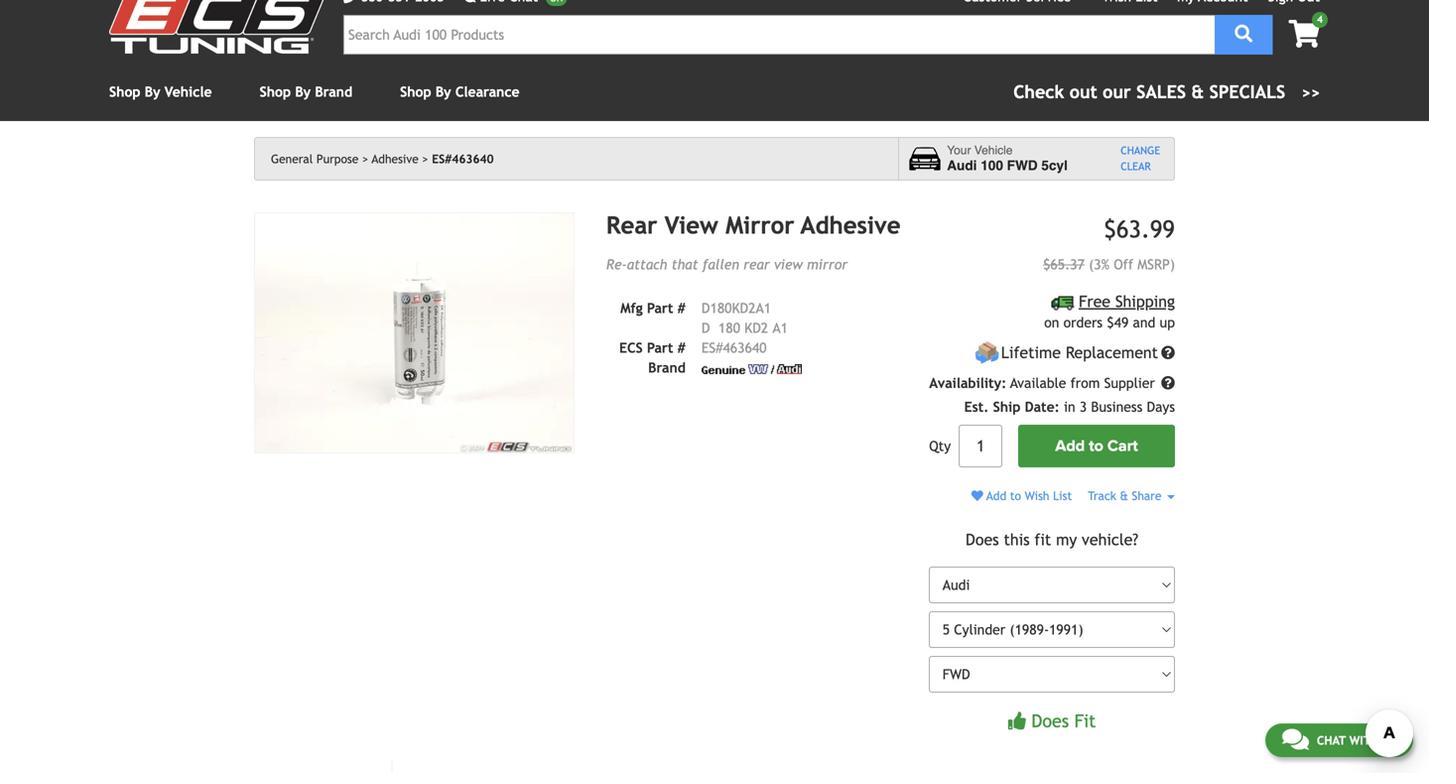Task type: describe. For each thing, give the bounding box(es) containing it.
on
[[1044, 315, 1059, 331]]

ecs tuning image
[[109, 0, 328, 54]]

d  180 kd2 a1
[[702, 320, 788, 336]]

track & share button
[[1088, 489, 1175, 503]]

and
[[1133, 315, 1156, 331]]

ecs
[[619, 340, 643, 356]]

change clear
[[1121, 144, 1160, 173]]

audi
[[947, 158, 977, 173]]

adhesive link
[[372, 152, 428, 166]]

$49
[[1107, 315, 1129, 331]]

brand for shop by brand
[[315, 84, 352, 100]]

100
[[981, 158, 1003, 173]]

attach
[[627, 256, 667, 272]]

add to wish list link
[[971, 489, 1072, 503]]

mirror
[[807, 256, 848, 272]]

shop by brand
[[260, 84, 352, 100]]

genuine volkswagen audi image
[[702, 364, 802, 374]]

does fit
[[1032, 711, 1096, 732]]

change link
[[1121, 143, 1160, 159]]

fwd
[[1007, 158, 1038, 173]]

with
[[1349, 733, 1379, 747]]

add to cart button
[[1018, 425, 1175, 468]]

mirror
[[726, 211, 794, 239]]

off
[[1114, 256, 1133, 272]]

shop for shop by clearance
[[400, 84, 431, 100]]

does this fit my vehicle?
[[966, 530, 1139, 549]]

qty
[[929, 438, 951, 454]]

change
[[1121, 144, 1160, 157]]

that
[[672, 256, 698, 272]]

# inside d180kd2a1 d  180 kd2 a1 ecs part #
[[678, 340, 686, 356]]

heart image
[[971, 490, 983, 502]]

lifetime replacement
[[1001, 344, 1158, 362]]

shop by clearance
[[400, 84, 520, 100]]

vehicle?
[[1082, 530, 1139, 549]]

Search text field
[[343, 15, 1215, 55]]

days
[[1147, 399, 1175, 415]]

share
[[1132, 489, 1162, 503]]

to for cart
[[1089, 437, 1103, 456]]

& for track
[[1120, 489, 1128, 503]]

est. ship date: in 3 business days
[[964, 399, 1175, 415]]

available
[[1010, 375, 1066, 391]]

date:
[[1025, 399, 1060, 415]]

shop by vehicle link
[[109, 84, 212, 100]]

by for vehicle
[[145, 84, 160, 100]]

does for does fit
[[1032, 711, 1069, 732]]

re-attach that fallen rear view mirror
[[606, 256, 848, 272]]

d180kd2a1
[[702, 300, 771, 316]]

question circle image for lifetime replacement
[[1161, 346, 1175, 360]]

5cyl
[[1042, 158, 1068, 173]]

my
[[1056, 530, 1077, 549]]

63.99
[[1116, 215, 1175, 243]]

ship
[[993, 399, 1021, 415]]

4 link
[[1273, 12, 1328, 50]]

vehicle inside your vehicle audi 100 fwd 5cyl
[[974, 144, 1013, 157]]

shipping
[[1115, 292, 1175, 310]]

fit
[[1035, 530, 1051, 549]]

this
[[1004, 530, 1030, 549]]

es# 463640 brand
[[648, 340, 767, 376]]

re-
[[606, 256, 627, 272]]

comments image inside chat with us link
[[1282, 728, 1309, 751]]

free
[[1079, 292, 1111, 310]]

0 horizontal spatial vehicle
[[165, 84, 212, 100]]

business
[[1091, 399, 1143, 415]]

specials
[[1210, 81, 1286, 102]]

& for sales
[[1192, 81, 1204, 102]]

es#
[[702, 340, 723, 356]]

thumbs up image
[[1008, 712, 1026, 730]]

4
[[1317, 13, 1323, 25]]

sales & specials
[[1137, 81, 1286, 102]]

clear link
[[1121, 159, 1160, 175]]

es#463640
[[432, 152, 494, 166]]

free shipping on orders $49 and up
[[1044, 292, 1175, 331]]

by for brand
[[295, 84, 311, 100]]

clearance
[[455, 84, 520, 100]]

orders
[[1064, 315, 1103, 331]]

1 # from the top
[[678, 300, 686, 316]]

add for add to wish list
[[987, 489, 1007, 503]]

est.
[[964, 399, 989, 415]]

in
[[1064, 399, 1076, 415]]

rear
[[606, 211, 657, 239]]

3
[[1080, 399, 1087, 415]]

phone image
[[343, 0, 357, 3]]

availability: available from supplier
[[929, 375, 1159, 391]]

rear
[[743, 256, 770, 272]]



Task type: locate. For each thing, give the bounding box(es) containing it.
search image
[[1235, 25, 1253, 43]]

1 horizontal spatial by
[[295, 84, 311, 100]]

add inside add to cart button
[[1055, 437, 1085, 456]]

mfg part #
[[620, 300, 686, 316]]

your
[[947, 144, 971, 157]]

shopping cart image
[[1289, 20, 1320, 48]]

shop for shop by vehicle
[[109, 84, 140, 100]]

track & share
[[1088, 489, 1165, 503]]

chat with us
[[1317, 733, 1396, 747]]

2 horizontal spatial shop
[[400, 84, 431, 100]]

does left this
[[966, 530, 999, 549]]

add down est. ship date: in 3 business days
[[1055, 437, 1085, 456]]

3 by from the left
[[436, 84, 451, 100]]

None text field
[[959, 425, 1003, 468]]

does for does this fit my vehicle?
[[966, 530, 999, 549]]

(3%
[[1089, 256, 1110, 272]]

from
[[1071, 375, 1100, 391]]

to for wish
[[1010, 489, 1021, 503]]

0 horizontal spatial shop
[[109, 84, 140, 100]]

1 vertical spatial to
[[1010, 489, 1021, 503]]

list
[[1053, 489, 1072, 503]]

to
[[1089, 437, 1103, 456], [1010, 489, 1021, 503]]

sales
[[1137, 81, 1186, 102]]

part right mfg
[[647, 300, 673, 316]]

general
[[271, 152, 313, 166]]

add right heart image
[[987, 489, 1007, 503]]

by for clearance
[[436, 84, 451, 100]]

1 vertical spatial brand
[[648, 360, 686, 376]]

shop
[[109, 84, 140, 100], [260, 84, 291, 100], [400, 84, 431, 100]]

0 horizontal spatial does
[[966, 530, 999, 549]]

2 shop from the left
[[260, 84, 291, 100]]

brand down d180kd2a1 d  180 kd2 a1 ecs part #
[[648, 360, 686, 376]]

0 vertical spatial does
[[966, 530, 999, 549]]

fit
[[1074, 711, 1096, 732]]

1 vertical spatial vehicle
[[974, 144, 1013, 157]]

0 vertical spatial &
[[1192, 81, 1204, 102]]

track
[[1088, 489, 1116, 503]]

1 shop from the left
[[109, 84, 140, 100]]

part right ecs
[[647, 340, 673, 356]]

shop by clearance link
[[400, 84, 520, 100]]

2 question circle image from the top
[[1161, 376, 1175, 390]]

shop for shop by brand
[[260, 84, 291, 100]]

0 vertical spatial adhesive
[[372, 152, 419, 166]]

purpose
[[316, 152, 359, 166]]

1 horizontal spatial comments image
[[1282, 728, 1309, 751]]

part
[[647, 300, 673, 316], [647, 340, 673, 356]]

1 part from the top
[[647, 300, 673, 316]]

1 vertical spatial #
[[678, 340, 686, 356]]

chat
[[1317, 733, 1346, 747]]

0 horizontal spatial brand
[[315, 84, 352, 100]]

& right "track"
[[1120, 489, 1128, 503]]

by up general
[[295, 84, 311, 100]]

& right sales
[[1192, 81, 1204, 102]]

0 vertical spatial add
[[1055, 437, 1085, 456]]

0 vertical spatial to
[[1089, 437, 1103, 456]]

view
[[665, 211, 718, 239]]

0 horizontal spatial to
[[1010, 489, 1021, 503]]

0 horizontal spatial &
[[1120, 489, 1128, 503]]

1 horizontal spatial shop
[[260, 84, 291, 100]]

1 horizontal spatial &
[[1192, 81, 1204, 102]]

by down ecs tuning 'image'
[[145, 84, 160, 100]]

brand for es# 463640 brand
[[648, 360, 686, 376]]

comments image up shop by clearance link
[[460, 0, 476, 3]]

2 by from the left
[[295, 84, 311, 100]]

does
[[966, 530, 999, 549], [1032, 711, 1069, 732]]

mfg
[[620, 300, 643, 316]]

es#463640 - d180kd2a1 - rear view mirror adhesive - re-attach that fallen rear view mirror - genuine volkswagen audi - audi volkswagen image
[[254, 212, 575, 453]]

availability:
[[929, 375, 1007, 391]]

does right thumbs up icon
[[1032, 711, 1069, 732]]

&
[[1192, 81, 1204, 102], [1120, 489, 1128, 503]]

us
[[1382, 733, 1396, 747]]

replacement
[[1066, 344, 1158, 362]]

supplier
[[1104, 375, 1155, 391]]

by left clearance
[[436, 84, 451, 100]]

1 horizontal spatial add
[[1055, 437, 1085, 456]]

1 horizontal spatial adhesive
[[801, 211, 901, 239]]

brand inside es# 463640 brand
[[648, 360, 686, 376]]

comments image
[[460, 0, 476, 3], [1282, 728, 1309, 751]]

0 horizontal spatial add
[[987, 489, 1007, 503]]

1 horizontal spatial does
[[1032, 711, 1069, 732]]

vehicle
[[165, 84, 212, 100], [974, 144, 1013, 157]]

wish
[[1025, 489, 1050, 503]]

$65.37 (3% off msrp)
[[1043, 256, 1175, 272]]

0 vertical spatial vehicle
[[165, 84, 212, 100]]

comments image left chat on the right bottom of page
[[1282, 728, 1309, 751]]

0 horizontal spatial adhesive
[[372, 152, 419, 166]]

1 by from the left
[[145, 84, 160, 100]]

question circle image
[[1161, 346, 1175, 360], [1161, 376, 1175, 390]]

adhesive
[[372, 152, 419, 166], [801, 211, 901, 239]]

clear
[[1121, 160, 1151, 173]]

1 horizontal spatial vehicle
[[974, 144, 1013, 157]]

to left cart
[[1089, 437, 1103, 456]]

vehicle up '100'
[[974, 144, 1013, 157]]

add
[[1055, 437, 1085, 456], [987, 489, 1007, 503]]

general purpose
[[271, 152, 359, 166]]

msrp)
[[1138, 256, 1175, 272]]

question circle image up days
[[1161, 376, 1175, 390]]

up
[[1160, 315, 1175, 331]]

1 vertical spatial adhesive
[[801, 211, 901, 239]]

0 horizontal spatial comments image
[[460, 0, 476, 3]]

view
[[774, 256, 803, 272]]

rear view mirror adhesive
[[606, 211, 901, 239]]

2 # from the top
[[678, 340, 686, 356]]

0 vertical spatial question circle image
[[1161, 346, 1175, 360]]

fallen
[[702, 256, 739, 272]]

to left 'wish'
[[1010, 489, 1021, 503]]

1 vertical spatial does
[[1032, 711, 1069, 732]]

2 part from the top
[[647, 340, 673, 356]]

1 vertical spatial part
[[647, 340, 673, 356]]

# down that
[[678, 300, 686, 316]]

# left the es#
[[678, 340, 686, 356]]

1 question circle image from the top
[[1161, 346, 1175, 360]]

1 horizontal spatial brand
[[648, 360, 686, 376]]

shop by vehicle
[[109, 84, 212, 100]]

0 vertical spatial comments image
[[460, 0, 476, 3]]

463640
[[723, 340, 767, 356]]

1 vertical spatial &
[[1120, 489, 1128, 503]]

1 vertical spatial add
[[987, 489, 1007, 503]]

add to cart
[[1055, 437, 1138, 456]]

sales & specials link
[[1014, 78, 1320, 105]]

0 horizontal spatial by
[[145, 84, 160, 100]]

0 vertical spatial #
[[678, 300, 686, 316]]

add for add to cart
[[1055, 437, 1085, 456]]

to inside add to cart button
[[1089, 437, 1103, 456]]

cart
[[1108, 437, 1138, 456]]

chat with us link
[[1265, 724, 1413, 757]]

question circle image for available from supplier
[[1161, 376, 1175, 390]]

general purpose link
[[271, 152, 368, 166]]

0 vertical spatial brand
[[315, 84, 352, 100]]

free shipping image
[[1052, 296, 1075, 310]]

part inside d180kd2a1 d  180 kd2 a1 ecs part #
[[647, 340, 673, 356]]

brand up "purpose"
[[315, 84, 352, 100]]

1 vertical spatial comments image
[[1282, 728, 1309, 751]]

adhesive up mirror
[[801, 211, 901, 239]]

adhesive right "purpose"
[[372, 152, 419, 166]]

this product is lifetime replacement eligible image
[[975, 341, 1000, 365]]

3 shop from the left
[[400, 84, 431, 100]]

vehicle down ecs tuning 'image'
[[165, 84, 212, 100]]

d180kd2a1 d  180 kd2 a1 ecs part #
[[619, 300, 788, 356]]

1 horizontal spatial to
[[1089, 437, 1103, 456]]

2 horizontal spatial by
[[436, 84, 451, 100]]

shop by brand link
[[260, 84, 352, 100]]

your vehicle audi 100 fwd 5cyl
[[947, 144, 1068, 173]]

question circle image down the 'up'
[[1161, 346, 1175, 360]]

0 vertical spatial part
[[647, 300, 673, 316]]

brand
[[315, 84, 352, 100], [648, 360, 686, 376]]

by
[[145, 84, 160, 100], [295, 84, 311, 100], [436, 84, 451, 100]]

lifetime
[[1001, 344, 1061, 362]]

add to wish list
[[983, 489, 1072, 503]]

1 vertical spatial question circle image
[[1161, 376, 1175, 390]]



Task type: vqa. For each thing, say whether or not it's contained in the screenshot.
the Est. Ship Date: in 3 Business Days
yes



